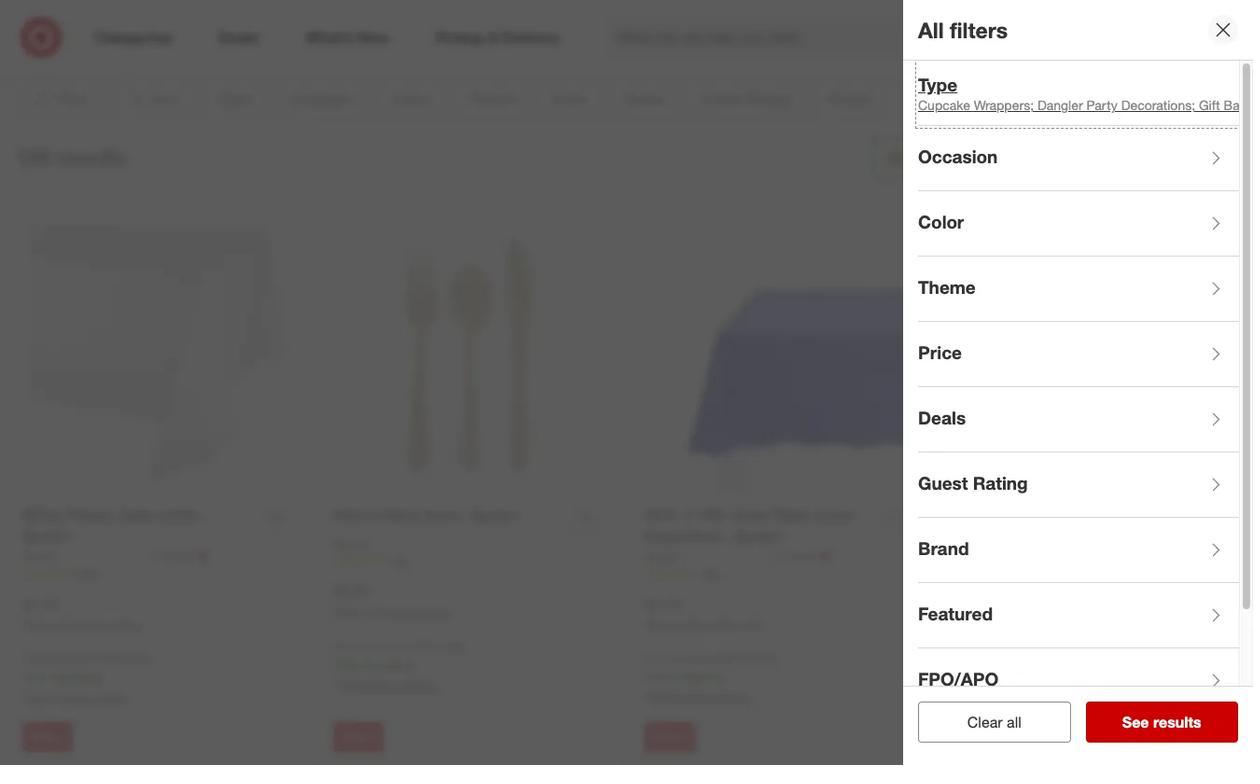 Task type: describe. For each thing, give the bounding box(es) containing it.
$3.50 when purchased online
[[957, 595, 1075, 634]]

featured
[[919, 603, 993, 624]]

What can we help you find? suggestions appear below search field
[[606, 17, 1018, 58]]

cupcake
[[919, 97, 971, 113]]

orders for 564
[[434, 639, 466, 653]]

shipping for 564
[[363, 657, 413, 673]]

theme
[[919, 276, 976, 297]]

$3.75 for 262
[[22, 594, 58, 613]]

see
[[1123, 713, 1150, 732]]

exclusions apply. link for 262
[[27, 689, 128, 705]]

$3.75 when purchased online for 104
[[645, 594, 764, 633]]

exclusions inside free shipping * * exclusions apply.
[[961, 690, 1024, 706]]

$35 for 564
[[413, 639, 431, 653]]

shipping for 262
[[51, 670, 101, 686]]

dangler
[[1038, 97, 1084, 113]]

fpo/apo button
[[919, 649, 1240, 714]]

exclusions for 262
[[27, 689, 89, 705]]

filters
[[950, 16, 1008, 43]]

564 link
[[334, 553, 608, 569]]

shipping inside free shipping * * exclusions apply.
[[986, 671, 1036, 687]]

color button
[[919, 191, 1240, 257]]

or
[[1154, 138, 1167, 157]]

fpo/apo
[[919, 668, 999, 690]]

orders down gift
[[1199, 138, 1243, 157]]

exclusions apply. link for 104
[[650, 689, 751, 705]]

free for 104
[[645, 670, 671, 686]]

262
[[80, 567, 99, 581]]

ships for 564
[[359, 639, 386, 653]]

occasion
[[919, 145, 998, 167]]

$3.75 when purchased online for 262
[[22, 594, 141, 633]]

occasion button
[[919, 126, 1240, 191]]

$6.00
[[334, 581, 370, 600]]

clear all button
[[919, 702, 1071, 743]]

with for 104
[[701, 652, 721, 666]]

online inside $3.50 when purchased online
[[1045, 620, 1075, 634]]

orders for 262
[[122, 652, 155, 666]]

exclusions apply. link for 564
[[338, 676, 439, 692]]

brand button
[[919, 518, 1240, 583]]

search button
[[1005, 17, 1049, 62]]

$6.00 when purchased online
[[334, 581, 452, 621]]

purchased for 104
[[677, 619, 731, 633]]

guest rating button
[[919, 453, 1240, 518]]

$35 for 104
[[725, 652, 743, 666]]

apply. inside free shipping * * exclusions apply.
[[1027, 690, 1062, 706]]

free with redcard or $35 orders
[[1024, 138, 1243, 157]]

all
[[1007, 713, 1022, 732]]

only for 104
[[645, 652, 668, 666]]

104 link
[[645, 566, 919, 582]]

purchased for 564
[[366, 607, 419, 621]]

clear
[[968, 713, 1003, 732]]

apply. for 564
[[404, 676, 439, 692]]

$35 for 262
[[101, 652, 119, 666]]

rating
[[973, 472, 1029, 494]]



Task type: vqa. For each thing, say whether or not it's contained in the screenshot.
Price button
yes



Task type: locate. For each thing, give the bounding box(es) containing it.
with down dangler
[[1058, 138, 1086, 157]]

online for 564
[[422, 607, 452, 621]]

free
[[1024, 138, 1054, 157], [334, 657, 359, 673], [22, 670, 48, 686], [645, 670, 671, 686], [957, 671, 983, 687]]

orders
[[1199, 138, 1243, 157], [434, 639, 466, 653], [122, 652, 155, 666], [746, 652, 778, 666]]

results for see results
[[1154, 713, 1202, 732]]

$3.75 when purchased online down the 104
[[645, 594, 764, 633]]

purchased inside $6.00 when purchased online
[[366, 607, 419, 621]]

with down the 104
[[701, 652, 721, 666]]

bags
[[1224, 97, 1254, 113]]

exclusions for 104
[[650, 689, 712, 705]]

with down $6.00 when purchased online
[[389, 639, 410, 653]]

0 horizontal spatial results
[[57, 143, 126, 170]]

search
[[1005, 29, 1049, 48]]

apply. for 262
[[93, 689, 128, 705]]

2 horizontal spatial only
[[645, 652, 668, 666]]

purchased inside $3.50 when purchased online
[[989, 620, 1042, 634]]

0 horizontal spatial only
[[22, 652, 45, 666]]

party
[[1087, 97, 1118, 113]]

only
[[334, 639, 356, 653], [22, 652, 45, 666], [645, 652, 668, 666]]

$3.75 when purchased online down 262
[[22, 594, 141, 633]]

when inside $3.50 when purchased online
[[957, 620, 986, 634]]

guest
[[919, 472, 968, 494]]

online down 262 link at the bottom left of the page
[[111, 619, 141, 633]]

all filters
[[919, 16, 1008, 43]]

free inside free shipping * * exclusions apply.
[[957, 671, 983, 687]]

only ships with $35 orders free shipping * * exclusions apply. for 564
[[334, 639, 466, 692]]

online inside $6.00 when purchased online
[[422, 607, 452, 621]]

results for 165 results
[[57, 143, 126, 170]]

purchased down $3.50
[[989, 620, 1042, 634]]

shipping for 104
[[675, 670, 725, 686]]

exclusions
[[338, 676, 401, 692], [27, 689, 89, 705], [650, 689, 712, 705], [961, 690, 1024, 706]]

advertisement region
[[67, 0, 1187, 44]]

$35
[[1171, 138, 1195, 157], [413, 639, 431, 653], [101, 652, 119, 666], [725, 652, 743, 666]]

with down 262
[[78, 652, 98, 666]]

7
[[1222, 20, 1227, 31]]

only ships with $35 orders free shipping * * exclusions apply. for 262
[[22, 652, 155, 705]]

1 horizontal spatial ships
[[359, 639, 386, 653]]

see results button
[[1086, 702, 1239, 743]]

with for 262
[[78, 652, 98, 666]]

apply. for 104
[[716, 689, 751, 705]]

theme button
[[919, 257, 1240, 322]]

only ships with $35 orders free shipping * * exclusions apply.
[[334, 639, 466, 692], [22, 652, 155, 705], [645, 652, 778, 705]]

color
[[919, 211, 965, 232]]

when
[[334, 607, 363, 621], [22, 619, 51, 633], [645, 619, 674, 633], [957, 620, 986, 634]]

free for 262
[[22, 670, 48, 686]]

0 horizontal spatial ships
[[48, 652, 74, 666]]

clear all
[[968, 713, 1022, 732]]

only for 262
[[22, 652, 45, 666]]

brand
[[919, 537, 970, 559]]

results
[[57, 143, 126, 170], [1154, 713, 1202, 732]]

1 horizontal spatial results
[[1154, 713, 1202, 732]]

shipping
[[363, 657, 413, 673], [51, 670, 101, 686], [675, 670, 725, 686], [986, 671, 1036, 687]]

exclusions for 564
[[338, 676, 401, 692]]

online
[[422, 607, 452, 621], [111, 619, 141, 633], [734, 619, 764, 633], [1045, 620, 1075, 634]]

2 horizontal spatial only ships with $35 orders free shipping * * exclusions apply.
[[645, 652, 778, 705]]

orders down $6.00 when purchased online
[[434, 639, 466, 653]]

$3.50
[[957, 595, 993, 614]]

0 horizontal spatial $3.75
[[22, 594, 58, 613]]

orders for 104
[[746, 652, 778, 666]]

results right see
[[1154, 713, 1202, 732]]

ships for 262
[[48, 652, 74, 666]]

2 horizontal spatial ships
[[671, 652, 698, 666]]

online down 104 link
[[734, 619, 764, 633]]

redcard
[[1090, 138, 1150, 157]]

$3.75 for 104
[[645, 594, 682, 613]]

0 horizontal spatial only ships with $35 orders free shipping * * exclusions apply.
[[22, 652, 155, 705]]

2 $3.75 from the left
[[645, 594, 682, 613]]

165
[[15, 143, 51, 170]]

all filters dialog
[[904, 0, 1254, 766]]

purchased down the 104
[[677, 619, 731, 633]]

online down 564 link
[[422, 607, 452, 621]]

apply.
[[404, 676, 439, 692], [93, 689, 128, 705], [716, 689, 751, 705], [1027, 690, 1062, 706]]

featured button
[[919, 583, 1240, 649]]

type cupcake wrappers; dangler party decorations; gift bags
[[919, 73, 1254, 113]]

7 link
[[1194, 17, 1235, 58]]

online for 104
[[734, 619, 764, 633]]

deals button
[[919, 387, 1240, 453]]

1 vertical spatial results
[[1154, 713, 1202, 732]]

deals
[[919, 407, 966, 428]]

2 $3.75 when purchased online from the left
[[645, 594, 764, 633]]

results inside button
[[1154, 713, 1202, 732]]

104
[[703, 567, 722, 581]]

1 horizontal spatial $3.75 when purchased online
[[645, 594, 764, 633]]

purchased
[[366, 607, 419, 621], [54, 619, 107, 633], [677, 619, 731, 633], [989, 620, 1042, 634]]

1 $3.75 when purchased online from the left
[[22, 594, 141, 633]]

orders down 262 link at the bottom left of the page
[[122, 652, 155, 666]]

with
[[1058, 138, 1086, 157], [389, 639, 410, 653], [78, 652, 98, 666], [701, 652, 721, 666]]

purchased down 262
[[54, 619, 107, 633]]

decorations;
[[1122, 97, 1196, 113]]

1 horizontal spatial only
[[334, 639, 356, 653]]

purchased for 262
[[54, 619, 107, 633]]

$3.75
[[22, 594, 58, 613], [645, 594, 682, 613]]

0 horizontal spatial $3.75 when purchased online
[[22, 594, 141, 633]]

type
[[919, 73, 958, 95]]

*
[[413, 657, 418, 673], [101, 670, 106, 686], [725, 670, 729, 686], [1036, 671, 1041, 687], [334, 676, 338, 692], [22, 689, 27, 705], [645, 689, 650, 705], [957, 690, 961, 706]]

ships
[[359, 639, 386, 653], [48, 652, 74, 666], [671, 652, 698, 666]]

see results
[[1123, 713, 1202, 732]]

online up 'fpo/apo' button
[[1045, 620, 1075, 634]]

purchased down $6.00
[[366, 607, 419, 621]]

all
[[919, 16, 944, 43]]

online for 262
[[111, 619, 141, 633]]

564
[[391, 554, 410, 568]]

when for 262
[[22, 619, 51, 633]]

only for 564
[[334, 639, 356, 653]]

only ships with $35 orders free shipping * * exclusions apply. for 104
[[645, 652, 778, 705]]

ships for 104
[[671, 652, 698, 666]]

1 $3.75 from the left
[[22, 594, 58, 613]]

price
[[919, 341, 962, 363]]

free shipping * * exclusions apply.
[[957, 671, 1062, 706]]

wrappers;
[[974, 97, 1035, 113]]

price button
[[919, 322, 1240, 387]]

when for 104
[[645, 619, 674, 633]]

exclusions apply. link
[[338, 676, 439, 692], [27, 689, 128, 705], [650, 689, 751, 705], [961, 690, 1062, 706]]

orders down 104 link
[[746, 652, 778, 666]]

guest rating
[[919, 472, 1029, 494]]

with for 564
[[389, 639, 410, 653]]

0 vertical spatial results
[[57, 143, 126, 170]]

$3.75 when purchased online
[[22, 594, 141, 633], [645, 594, 764, 633]]

results right 165
[[57, 143, 126, 170]]

165 results
[[15, 143, 126, 170]]

when for 564
[[334, 607, 363, 621]]

when inside $6.00 when purchased online
[[334, 607, 363, 621]]

1 horizontal spatial $3.75
[[645, 594, 682, 613]]

1 horizontal spatial only ships with $35 orders free shipping * * exclusions apply.
[[334, 639, 466, 692]]

262 link
[[22, 566, 296, 582]]

gift
[[1200, 97, 1221, 113]]

free for 564
[[334, 657, 359, 673]]



